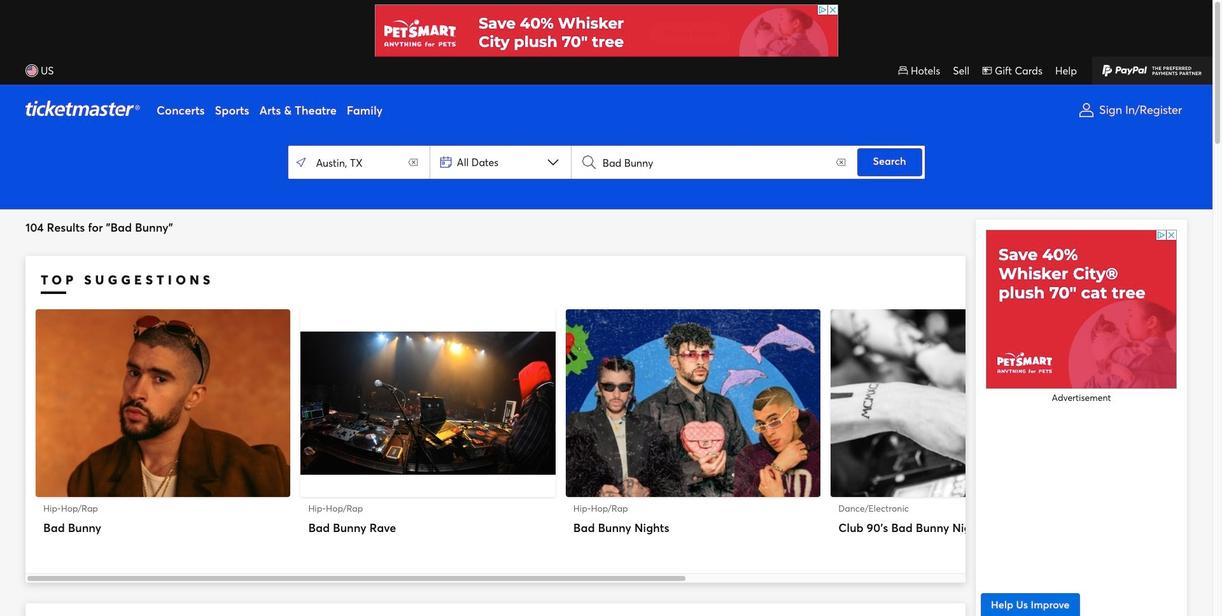 Task type: describe. For each thing, give the bounding box(es) containing it.
main navigation element
[[0, 57, 1213, 136]]

menu inside main navigation element
[[151, 85, 1067, 136]]

1 vertical spatial advertisement element
[[986, 230, 1177, 389]]

Search by Artist, Event or Venue text field
[[597, 148, 855, 176]]



Task type: vqa. For each thing, say whether or not it's contained in the screenshot.
1st MM/DD/YYYY FIELD from the right
no



Task type: locate. For each thing, give the bounding box(es) containing it.
0 horizontal spatial advertisement element
[[375, 4, 838, 62]]

None search field
[[288, 146, 925, 179]]

advertisement element
[[375, 4, 838, 62], [986, 230, 1177, 389]]

City or Zip Code field
[[291, 148, 427, 176]]

1 horizontal spatial advertisement element
[[986, 230, 1177, 389]]

menu
[[151, 85, 1067, 136]]

0 vertical spatial advertisement element
[[375, 4, 838, 62]]

paypal preferred payments partner image
[[1092, 57, 1213, 85]]



